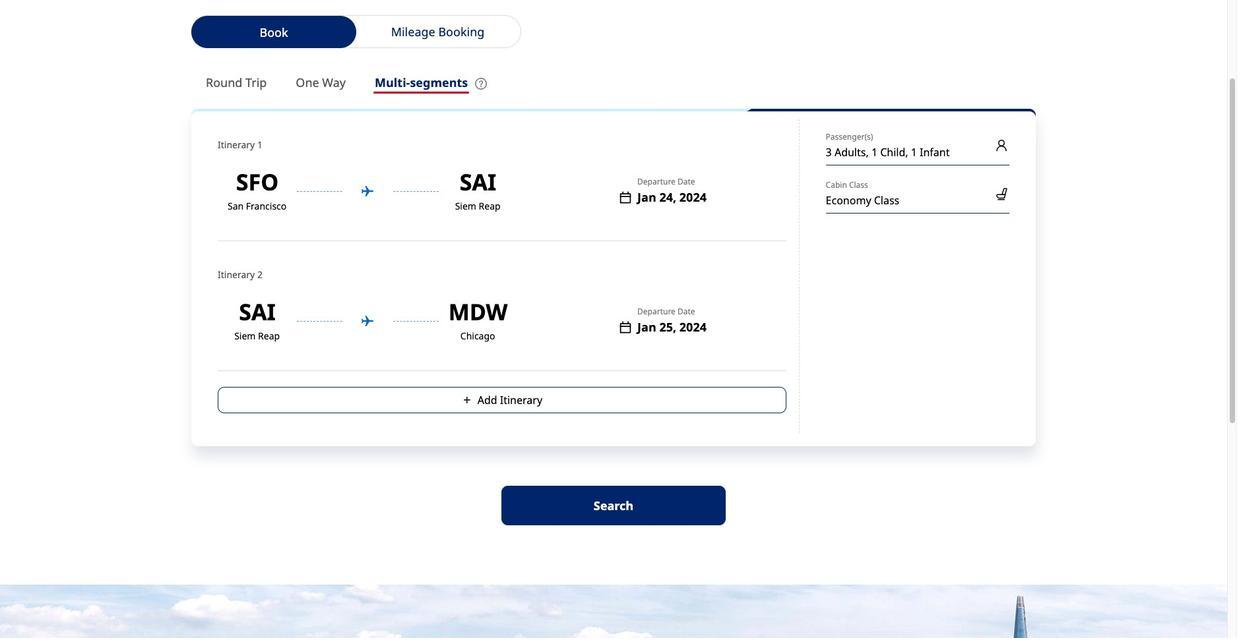 Task type: locate. For each thing, give the bounding box(es) containing it.
0 horizontal spatial 1
[[257, 139, 263, 151]]

add itinerary
[[475, 393, 543, 408]]

1 vertical spatial class
[[874, 193, 900, 208]]

1 vertical spatial jan
[[638, 320, 657, 335]]

add itinerary button
[[218, 388, 787, 414]]

tab list
[[191, 15, 521, 48]]

1 vertical spatial siem
[[234, 330, 256, 343]]

0 horizontal spatial class
[[849, 180, 869, 191]]

one
[[296, 75, 319, 90]]

departure up the 24,
[[638, 176, 676, 188]]

1 up sfo
[[257, 139, 263, 151]]

itinerary for sfo
[[218, 139, 255, 151]]

0 vertical spatial departure
[[638, 176, 676, 188]]

jan
[[638, 189, 657, 205], [638, 320, 657, 335]]

2024 right the 24,
[[680, 189, 707, 205]]

departure inside departure date jan 24, 2024
[[638, 176, 676, 188]]

2024 right 25, at the bottom of the page
[[680, 320, 707, 335]]

itinerary for sai
[[218, 269, 255, 281]]

0 vertical spatial sai
[[460, 167, 497, 197]]

jan for mdw
[[638, 320, 657, 335]]

1 horizontal spatial reap
[[479, 200, 501, 213]]

date inside departure date jan 24, 2024
[[678, 176, 695, 188]]

0 horizontal spatial sai siem reap
[[232, 297, 280, 343]]

2024
[[680, 189, 707, 205], [680, 320, 707, 335]]

mileage
[[391, 24, 435, 40]]

departure
[[638, 176, 676, 188], [638, 306, 676, 318]]

multi-segments
[[375, 75, 468, 90]]

0 vertical spatial date
[[678, 176, 695, 188]]

0 vertical spatial itinerary
[[218, 139, 255, 151]]

adults,
[[835, 145, 869, 160]]

0 vertical spatial 2024
[[680, 189, 707, 205]]

2 jan from the top
[[638, 320, 657, 335]]

2 departure from the top
[[638, 306, 676, 318]]

1 date from the top
[[678, 176, 695, 188]]

2 2024 from the top
[[680, 320, 707, 335]]

sfo
[[236, 167, 279, 197]]

passenger(s) 3 adults, 1 child, 1 infant
[[826, 131, 950, 160]]

1 horizontal spatial sai siem reap
[[453, 167, 501, 213]]

itinerary left 2
[[218, 269, 255, 281]]

0 vertical spatial reap
[[479, 200, 501, 213]]

2 vertical spatial itinerary
[[500, 393, 543, 408]]

1 2024 from the top
[[680, 189, 707, 205]]

1
[[257, 139, 263, 151], [872, 145, 878, 160], [911, 145, 917, 160]]

1 vertical spatial 2024
[[680, 320, 707, 335]]

1 vertical spatial sai siem reap
[[232, 297, 280, 343]]

departure up 25, at the bottom of the page
[[638, 306, 676, 318]]

jan inside departure date jan 25, 2024
[[638, 320, 657, 335]]

itinerary up sfo
[[218, 139, 255, 151]]

1 right child,
[[911, 145, 917, 160]]

jan inside departure date jan 24, 2024
[[638, 189, 657, 205]]

sai
[[460, 167, 497, 197], [239, 297, 276, 328]]

1 horizontal spatial siem
[[455, 200, 477, 213]]

departure date jan 24, 2024
[[638, 176, 707, 205]]

2
[[257, 269, 263, 281]]

jan left 25, at the bottom of the page
[[638, 320, 657, 335]]

mdw
[[449, 297, 508, 328]]

siem
[[455, 200, 477, 213], [234, 330, 256, 343]]

class up economy
[[849, 180, 869, 191]]

cabin class economy class
[[826, 180, 900, 208]]

itinerary 2
[[218, 269, 263, 281]]

0 horizontal spatial sai
[[239, 297, 276, 328]]

sai siem reap
[[453, 167, 501, 213], [232, 297, 280, 343]]

0 vertical spatial class
[[849, 180, 869, 191]]

segments
[[410, 75, 468, 90]]

1 left child,
[[872, 145, 878, 160]]

0 vertical spatial sai siem reap
[[453, 167, 501, 213]]

infant
[[920, 145, 950, 160]]

2024 inside departure date jan 24, 2024
[[680, 189, 707, 205]]

1 departure from the top
[[638, 176, 676, 188]]

child,
[[881, 145, 909, 160]]

itinerary 1
[[218, 139, 263, 151]]

booking
[[439, 24, 485, 40]]

1 vertical spatial reap
[[258, 330, 280, 343]]

itinerary
[[218, 139, 255, 151], [218, 269, 255, 281], [500, 393, 543, 408]]

cabin
[[826, 180, 847, 191]]

round
[[206, 75, 243, 90]]

0 vertical spatial jan
[[638, 189, 657, 205]]

2 horizontal spatial 1
[[911, 145, 917, 160]]

tab list containing mileage booking
[[191, 15, 521, 48]]

multi-
[[375, 75, 410, 90]]

2 date from the top
[[678, 306, 695, 318]]

book
[[260, 24, 288, 40]]

date for sai
[[678, 176, 695, 188]]

date
[[678, 176, 695, 188], [678, 306, 695, 318]]

1 vertical spatial departure
[[638, 306, 676, 318]]

1 vertical spatial date
[[678, 306, 695, 318]]

reap
[[479, 200, 501, 213], [258, 330, 280, 343]]

1 vertical spatial sai
[[239, 297, 276, 328]]

departure inside departure date jan 25, 2024
[[638, 306, 676, 318]]

2024 inside departure date jan 25, 2024
[[680, 320, 707, 335]]

departure date jan 25, 2024
[[638, 306, 707, 335]]

jan left the 24,
[[638, 189, 657, 205]]

class right economy
[[874, 193, 900, 208]]

chicago
[[461, 330, 495, 343]]

1 jan from the top
[[638, 189, 657, 205]]

trip
[[246, 75, 267, 90]]

date inside departure date jan 25, 2024
[[678, 306, 695, 318]]

departure for sai
[[638, 176, 676, 188]]

sfo san francisco
[[225, 167, 287, 213]]

class
[[849, 180, 869, 191], [874, 193, 900, 208]]

1 horizontal spatial sai
[[460, 167, 497, 197]]

0 vertical spatial siem
[[455, 200, 477, 213]]

1 vertical spatial itinerary
[[218, 269, 255, 281]]

itinerary right add
[[500, 393, 543, 408]]



Task type: vqa. For each thing, say whether or not it's contained in the screenshot.
Jan for SAI
yes



Task type: describe. For each thing, give the bounding box(es) containing it.
san
[[228, 200, 244, 213]]

passenger(s)
[[826, 131, 874, 143]]

date for mdw
[[678, 306, 695, 318]]

mileage booking
[[391, 24, 485, 40]]

economy
[[826, 193, 872, 208]]

2024 for mdw
[[680, 320, 707, 335]]

departure for mdw
[[638, 306, 676, 318]]

round trip
[[206, 75, 267, 90]]

book button
[[191, 16, 356, 48]]

mileage booking button
[[355, 16, 520, 48]]

way
[[322, 75, 346, 90]]

1 horizontal spatial class
[[874, 193, 900, 208]]

francisco
[[246, 200, 287, 213]]

search
[[594, 499, 634, 514]]

search button
[[502, 487, 726, 526]]

24,
[[660, 189, 677, 205]]

add
[[478, 393, 497, 408]]

2024 for sai
[[680, 189, 707, 205]]

1 horizontal spatial 1
[[872, 145, 878, 160]]

3
[[826, 145, 832, 160]]

25,
[[660, 320, 677, 335]]

one way
[[296, 75, 346, 90]]

0 horizontal spatial reap
[[258, 330, 280, 343]]

mdw chicago
[[449, 297, 508, 343]]

0 horizontal spatial siem
[[234, 330, 256, 343]]

jan for sai
[[638, 189, 657, 205]]

itinerary inside add itinerary button
[[500, 393, 543, 408]]



